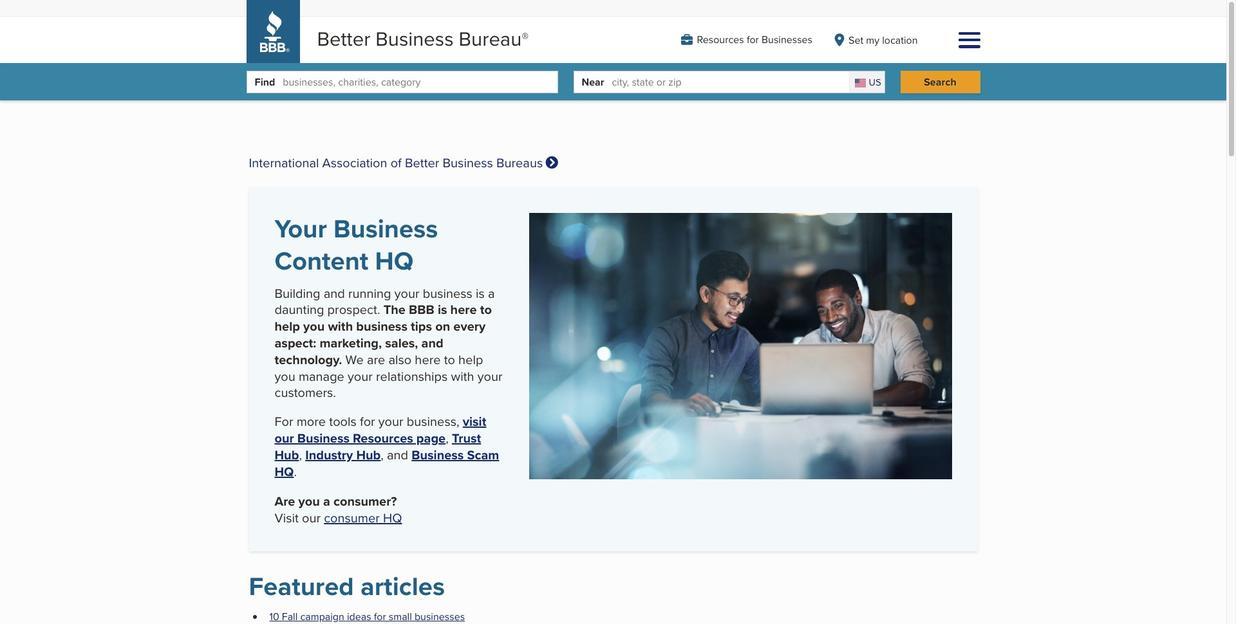 Task type: vqa. For each thing, say whether or not it's contained in the screenshot.
8211 inside (775) 882-8211 2590 S CARSON ST , CARSON CITY, NV 89701-5670
no



Task type: describe. For each thing, give the bounding box(es) containing it.
hq inside business scam hq
[[275, 463, 294, 482]]

search
[[925, 75, 957, 90]]

building
[[275, 284, 321, 303]]

set my location
[[849, 33, 918, 47]]

on
[[436, 317, 450, 336]]

our inside the are you a consumer? visit our consumer hq
[[302, 509, 321, 528]]

our inside "visit our business resources page"
[[275, 429, 294, 448]]

international
[[249, 154, 319, 172]]

association
[[322, 154, 387, 172]]

articles
[[361, 568, 445, 606]]

visit
[[275, 509, 299, 528]]

customers.
[[275, 383, 336, 402]]

your inside building and running your business is a daunting prospect.
[[395, 284, 420, 303]]

more
[[297, 412, 326, 431]]

and inside the bbb is here to help you with business tips on every aspect: marketing, sales, and technology.
[[422, 334, 444, 353]]

running
[[348, 284, 391, 303]]

for
[[275, 412, 293, 431]]

the bbb is here to help you with business tips on every aspect: marketing, sales, and technology.
[[275, 300, 492, 370]]

you inside the are you a consumer? visit our consumer hq
[[299, 492, 320, 512]]

find
[[255, 75, 275, 89]]

scam
[[467, 446, 499, 465]]

industry hub link
[[305, 446, 381, 465]]

and inside , industry hub , and
[[387, 446, 408, 464]]

hub inside trust hub
[[275, 446, 299, 465]]

business,
[[407, 412, 460, 431]]

you for customers.
[[275, 367, 296, 386]]

consumer?
[[334, 492, 397, 512]]

every
[[454, 317, 486, 336]]

1 vertical spatial for
[[360, 412, 375, 431]]

, industry hub , and
[[299, 446, 412, 465]]

are
[[275, 492, 295, 512]]

2 hub from the left
[[356, 446, 381, 465]]

featured articles
[[249, 568, 445, 606]]

content
[[275, 242, 369, 280]]

of
[[391, 154, 402, 172]]

sales,
[[385, 334, 418, 353]]

international association of better business bureaus link
[[249, 154, 559, 172]]

building and running your business is a daunting prospect.
[[275, 284, 495, 319]]

help for we are also here to help you manage your relationships with your customers.
[[459, 350, 483, 369]]

hq inside your business content hq
[[375, 242, 414, 280]]

are you a consumer? visit our consumer hq
[[275, 492, 402, 528]]

we are also here to help you manage your relationships with your customers.
[[275, 350, 503, 402]]

bbb
[[409, 300, 435, 320]]

are
[[367, 350, 385, 369]]

visit our business resources page link
[[275, 412, 487, 448]]

industry
[[305, 446, 353, 465]]

also
[[389, 350, 412, 369]]

®
[[522, 27, 529, 47]]

tips
[[411, 317, 432, 336]]

here for also
[[415, 350, 441, 369]]

better business bureau ®
[[317, 24, 529, 53]]

to for your
[[444, 350, 455, 369]]

tools
[[329, 412, 357, 431]]

help for the bbb is here to help you with business tips on every aspect: marketing, sales, and technology.
[[275, 317, 300, 336]]

bureaus
[[497, 154, 543, 172]]

with inside the we are also here to help you manage your relationships with your customers.
[[451, 367, 475, 386]]

to for every
[[480, 300, 492, 320]]

daunting
[[275, 300, 324, 319]]

hq inside the are you a consumer? visit our consumer hq
[[383, 509, 402, 528]]



Task type: locate. For each thing, give the bounding box(es) containing it.
1 horizontal spatial and
[[387, 446, 408, 464]]

.
[[294, 463, 297, 481]]

for right "tools"
[[360, 412, 375, 431]]

0 horizontal spatial our
[[275, 429, 294, 448]]

relationships
[[376, 367, 448, 386]]

you for aspect:
[[303, 317, 325, 336]]

0 vertical spatial here
[[451, 300, 477, 320]]

1 vertical spatial and
[[422, 334, 444, 353]]

to down on
[[444, 350, 455, 369]]

1 horizontal spatial business
[[423, 284, 473, 303]]

visit
[[463, 412, 487, 432]]

and
[[324, 284, 345, 303], [422, 334, 444, 353], [387, 446, 408, 464]]

our left more on the left bottom of page
[[275, 429, 294, 448]]

resources for businesses
[[697, 32, 813, 47]]

0 vertical spatial our
[[275, 429, 294, 448]]

resources inside "visit our business resources page"
[[353, 429, 413, 448]]

business inside building and running your business is a daunting prospect.
[[423, 284, 473, 303]]

business scam hq link
[[275, 446, 499, 482]]

hub
[[275, 446, 299, 465], [356, 446, 381, 465]]

here inside the bbb is here to help you with business tips on every aspect: marketing, sales, and technology.
[[451, 300, 477, 320]]

your business content hq
[[275, 210, 438, 280]]

a inside building and running your business is a daunting prospect.
[[488, 284, 495, 303]]

0 horizontal spatial business
[[356, 317, 408, 336]]

hq up running on the top left
[[375, 242, 414, 280]]

0 vertical spatial and
[[324, 284, 345, 303]]

our right visit
[[302, 509, 321, 528]]

resources for businesses link
[[681, 32, 813, 47]]

a
[[488, 284, 495, 303], [323, 492, 330, 512]]

1 horizontal spatial to
[[480, 300, 492, 320]]

you right are
[[299, 492, 320, 512]]

is inside building and running your business is a daunting prospect.
[[476, 284, 485, 303]]

is
[[476, 284, 485, 303], [438, 300, 447, 320]]

here right on
[[451, 300, 477, 320]]

, for , industry hub , and
[[299, 446, 302, 464]]

business inside your business content hq
[[334, 210, 438, 248]]

1 horizontal spatial with
[[451, 367, 475, 386]]

2 horizontal spatial ,
[[446, 429, 452, 448]]

0 vertical spatial better
[[317, 24, 371, 53]]

with up we
[[328, 317, 353, 336]]

for left businesses
[[747, 32, 759, 47]]

1 horizontal spatial ,
[[381, 446, 384, 464]]

,
[[446, 429, 452, 448], [299, 446, 302, 464], [381, 446, 384, 464]]

0 horizontal spatial hub
[[275, 446, 299, 465]]

trust hub link
[[275, 429, 481, 465]]

a inside the are you a consumer? visit our consumer hq
[[323, 492, 330, 512]]

1 horizontal spatial a
[[488, 284, 495, 303]]

0 horizontal spatial ,
[[299, 446, 302, 464]]

1 vertical spatial hq
[[275, 463, 294, 482]]

0 vertical spatial help
[[275, 317, 300, 336]]

0 horizontal spatial help
[[275, 317, 300, 336]]

0 horizontal spatial with
[[328, 317, 353, 336]]

business inside business scam hq
[[412, 446, 464, 465]]

help inside the we are also here to help you manage your relationships with your customers.
[[459, 350, 483, 369]]

help inside the bbb is here to help you with business tips on every aspect: marketing, sales, and technology.
[[275, 317, 300, 336]]

0 vertical spatial for
[[747, 32, 759, 47]]

1 vertical spatial better
[[405, 154, 440, 172]]

resources
[[697, 32, 745, 47], [353, 429, 413, 448]]

hq up are
[[275, 463, 294, 482]]

cropped shot of two young businessmen working together on a laptop in their office late at night image
[[530, 213, 952, 480]]

here inside the we are also here to help you manage your relationships with your customers.
[[415, 350, 441, 369]]

my
[[867, 33, 880, 47]]

here right "also" on the bottom of the page
[[415, 350, 441, 369]]

is right bbb
[[438, 300, 447, 320]]

for more tools for your business,
[[275, 412, 463, 431]]

marketing,
[[320, 334, 382, 353]]

0 horizontal spatial a
[[323, 492, 330, 512]]

1 horizontal spatial for
[[747, 32, 759, 47]]

to
[[480, 300, 492, 320], [444, 350, 455, 369]]

1 vertical spatial business
[[356, 317, 408, 336]]

visit our business resources page
[[275, 412, 487, 448]]

hq
[[375, 242, 414, 280], [275, 463, 294, 482], [383, 509, 402, 528]]

your
[[395, 284, 420, 303], [348, 367, 373, 386], [478, 367, 503, 386], [379, 412, 404, 431]]

1 vertical spatial with
[[451, 367, 475, 386]]

0 vertical spatial business
[[423, 284, 473, 303]]

for
[[747, 32, 759, 47], [360, 412, 375, 431]]

is up every
[[476, 284, 485, 303]]

prospect.
[[328, 300, 380, 319]]

international association of better business bureaus
[[249, 154, 543, 172]]

manage
[[299, 367, 345, 386]]

the
[[384, 300, 406, 320]]

2 horizontal spatial and
[[422, 334, 444, 353]]

business
[[423, 284, 473, 303], [356, 317, 408, 336]]

businesses
[[762, 32, 813, 47]]

1 vertical spatial resources
[[353, 429, 413, 448]]

1 horizontal spatial is
[[476, 284, 485, 303]]

0 horizontal spatial to
[[444, 350, 455, 369]]

1 vertical spatial a
[[323, 492, 330, 512]]

you inside the bbb is here to help you with business tips on every aspect: marketing, sales, and technology.
[[303, 317, 325, 336]]

with
[[328, 317, 353, 336], [451, 367, 475, 386]]

0 vertical spatial a
[[488, 284, 495, 303]]

near
[[582, 75, 605, 89]]

bureau
[[459, 24, 522, 53]]

set
[[849, 33, 864, 47]]

1 vertical spatial our
[[302, 509, 321, 528]]

0 horizontal spatial is
[[438, 300, 447, 320]]

Find search field
[[283, 72, 558, 93]]

1 horizontal spatial resources
[[697, 32, 745, 47]]

0 horizontal spatial here
[[415, 350, 441, 369]]

2 vertical spatial hq
[[383, 509, 402, 528]]

our
[[275, 429, 294, 448], [302, 509, 321, 528]]

0 vertical spatial you
[[303, 317, 325, 336]]

0 vertical spatial hq
[[375, 242, 414, 280]]

, for ,
[[446, 429, 452, 448]]

0 horizontal spatial and
[[324, 284, 345, 303]]

and inside building and running your business is a daunting prospect.
[[324, 284, 345, 303]]

help down building
[[275, 317, 300, 336]]

1 horizontal spatial our
[[302, 509, 321, 528]]

2 vertical spatial you
[[299, 492, 320, 512]]

1 vertical spatial help
[[459, 350, 483, 369]]

0 horizontal spatial for
[[360, 412, 375, 431]]

location
[[883, 33, 918, 47]]

consumer hq link
[[324, 509, 402, 528]]

0 vertical spatial with
[[328, 317, 353, 336]]

US field
[[850, 72, 885, 93]]

consumer
[[324, 509, 380, 528]]

here
[[451, 300, 477, 320], [415, 350, 441, 369]]

0 vertical spatial to
[[480, 300, 492, 320]]

trust hub
[[275, 429, 481, 465]]

Near field
[[612, 72, 850, 93]]

1 vertical spatial you
[[275, 367, 296, 386]]

aspect:
[[275, 334, 317, 353]]

1 vertical spatial here
[[415, 350, 441, 369]]

business
[[376, 24, 454, 53], [443, 154, 493, 172], [334, 210, 438, 248], [298, 429, 350, 448], [412, 446, 464, 465]]

hq right consumer
[[383, 509, 402, 528]]

1 horizontal spatial hub
[[356, 446, 381, 465]]

you down aspect:
[[275, 367, 296, 386]]

you inside the we are also here to help you manage your relationships with your customers.
[[275, 367, 296, 386]]

1 hub from the left
[[275, 446, 299, 465]]

to right on
[[480, 300, 492, 320]]

business inside "visit our business resources page"
[[298, 429, 350, 448]]

us
[[869, 76, 882, 89]]

business inside the bbb is here to help you with business tips on every aspect: marketing, sales, and technology.
[[356, 317, 408, 336]]

with up visit
[[451, 367, 475, 386]]

you up technology.
[[303, 317, 325, 336]]

trust
[[452, 429, 481, 448]]

1 horizontal spatial help
[[459, 350, 483, 369]]

2 vertical spatial and
[[387, 446, 408, 464]]

you
[[303, 317, 325, 336], [275, 367, 296, 386], [299, 492, 320, 512]]

help down every
[[459, 350, 483, 369]]

help
[[275, 317, 300, 336], [459, 350, 483, 369]]

1 horizontal spatial better
[[405, 154, 440, 172]]

0 horizontal spatial better
[[317, 24, 371, 53]]

is inside the bbb is here to help you with business tips on every aspect: marketing, sales, and technology.
[[438, 300, 447, 320]]

here for is
[[451, 300, 477, 320]]

0 vertical spatial resources
[[697, 32, 745, 47]]

search button
[[901, 71, 981, 94]]

1 horizontal spatial here
[[451, 300, 477, 320]]

we
[[346, 350, 364, 369]]

to inside the bbb is here to help you with business tips on every aspect: marketing, sales, and technology.
[[480, 300, 492, 320]]

your
[[275, 210, 327, 248]]

business scam hq
[[275, 446, 499, 482]]

technology.
[[275, 350, 342, 370]]

better
[[317, 24, 371, 53], [405, 154, 440, 172]]

to inside the we are also here to help you manage your relationships with your customers.
[[444, 350, 455, 369]]

featured
[[249, 568, 354, 606]]

page
[[417, 429, 446, 448]]

0 horizontal spatial resources
[[353, 429, 413, 448]]

with inside the bbb is here to help you with business tips on every aspect: marketing, sales, and technology.
[[328, 317, 353, 336]]

1 vertical spatial to
[[444, 350, 455, 369]]



